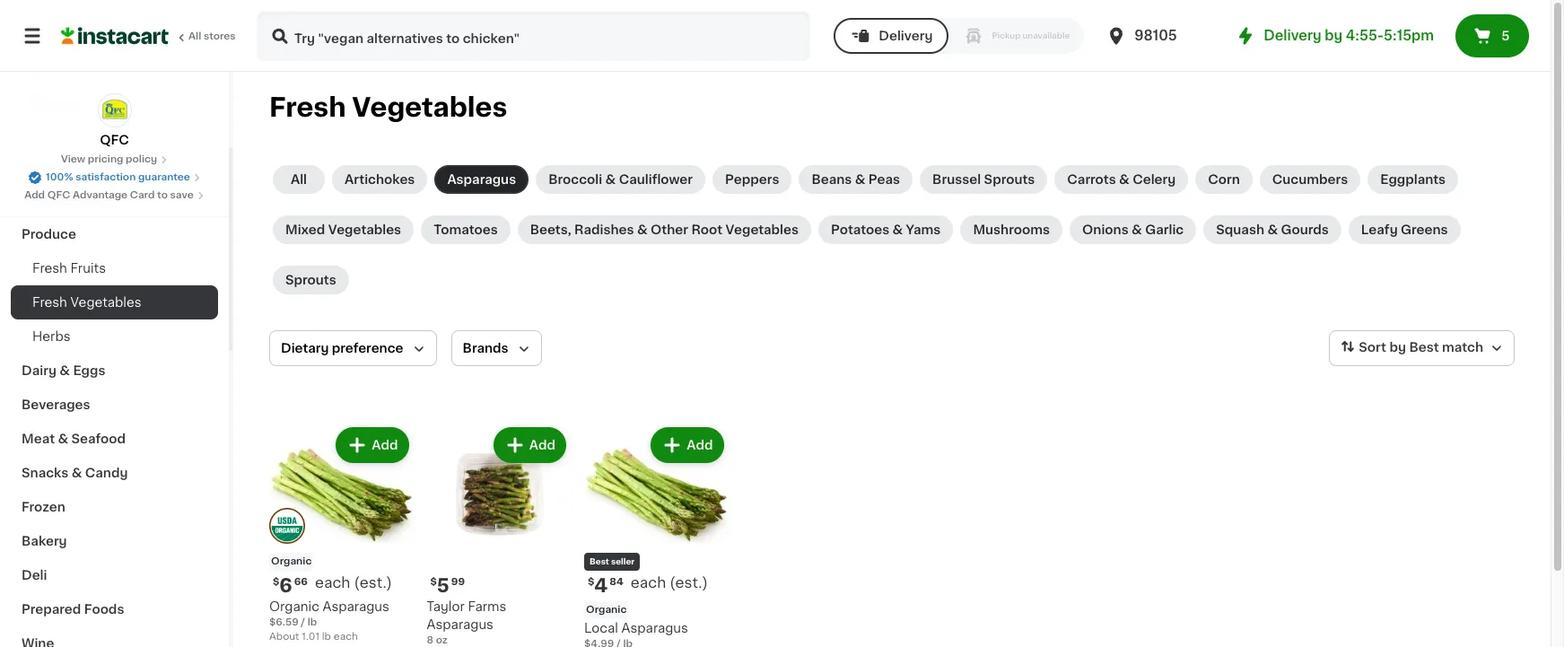 Task type: describe. For each thing, give the bounding box(es) containing it.
view pricing policy
[[61, 154, 157, 164]]

100% satisfaction guarantee button
[[28, 167, 201, 185]]

other
[[651, 223, 688, 236]]

each (est.) for 6
[[315, 575, 392, 589]]

& for onions & garlic
[[1132, 223, 1142, 236]]

fruits
[[70, 262, 106, 275]]

all stores link
[[61, 11, 237, 61]]

carrots & celery
[[1067, 173, 1176, 186]]

to
[[157, 190, 168, 200]]

brussel
[[933, 173, 981, 186]]

0 vertical spatial qfc
[[100, 134, 129, 146]]

onions
[[1082, 223, 1129, 236]]

eggplants link
[[1368, 165, 1459, 194]]

eggs
[[73, 364, 105, 377]]

asparagus down $4.84 each (estimated) element
[[621, 622, 688, 634]]

brussel sprouts link
[[920, 165, 1048, 194]]

root
[[691, 223, 723, 236]]

advantage
[[73, 190, 128, 200]]

product group containing 5
[[427, 424, 570, 647]]

leafy
[[1361, 223, 1398, 236]]

sort
[[1359, 341, 1387, 354]]

beans & peas link
[[799, 165, 913, 194]]

gourds
[[1281, 223, 1329, 236]]

mixed vegetables
[[285, 223, 401, 236]]

squash
[[1216, 223, 1265, 236]]

0 horizontal spatial lb
[[308, 617, 317, 627]]

local
[[584, 622, 618, 634]]

mixed vegetables link
[[273, 215, 414, 244]]

product group containing 4
[[584, 424, 727, 647]]

meat
[[22, 433, 55, 445]]

beverages
[[22, 398, 90, 411]]

Search field
[[258, 13, 809, 59]]

potatoes & yams
[[831, 223, 941, 236]]

seafood
[[71, 433, 126, 445]]

$ for 6
[[273, 577, 279, 587]]

broccoli
[[549, 173, 602, 186]]

100% satisfaction guarantee
[[46, 172, 190, 182]]

by for sort
[[1390, 341, 1406, 354]]

all for all
[[291, 173, 307, 186]]

best for best match
[[1409, 341, 1439, 354]]

asparagus inside organic asparagus $6.59 / lb about 1.01 lb each
[[323, 600, 389, 613]]

meat & seafood link
[[11, 422, 218, 456]]

100%
[[46, 172, 73, 182]]

6
[[279, 576, 292, 595]]

foods
[[84, 603, 124, 616]]

& for squash & gourds
[[1268, 223, 1278, 236]]

delivery for delivery by 4:55-5:15pm
[[1264, 29, 1322, 42]]

fresh for fresh fruits
[[32, 296, 67, 309]]

peas
[[869, 173, 900, 186]]

& inside beets, radishes & other root vegetables link
[[637, 223, 648, 236]]

taylor farms asparagus 8 oz
[[427, 600, 507, 645]]

delivery by 4:55-5:15pm
[[1264, 29, 1434, 42]]

& for potatoes & yams
[[893, 223, 903, 236]]

recipes link
[[11, 149, 218, 183]]

produce
[[22, 228, 76, 241]]

$6.66 each (estimated) element
[[269, 574, 412, 597]]

lists link
[[11, 84, 218, 120]]

instacart logo image
[[61, 25, 169, 47]]

squash & gourds link
[[1204, 215, 1342, 244]]

best match
[[1409, 341, 1484, 354]]

qfc logo image
[[97, 93, 131, 127]]

dietary preference button
[[269, 330, 437, 366]]

greens
[[1401, 223, 1448, 236]]

peppers
[[725, 173, 779, 186]]

& for broccoli & cauliflower
[[605, 173, 616, 186]]

again
[[91, 60, 126, 73]]

5 inside button
[[1502, 30, 1510, 42]]

leafy greens
[[1361, 223, 1448, 236]]

broccoli & cauliflower
[[549, 173, 693, 186]]

brussel sprouts
[[933, 173, 1035, 186]]

save
[[170, 190, 194, 200]]

celery
[[1133, 173, 1176, 186]]

66
[[294, 577, 308, 587]]

view
[[61, 154, 85, 164]]

beets,
[[530, 223, 571, 236]]

thanksgiving link
[[11, 183, 218, 217]]

eggplants
[[1380, 173, 1446, 186]]

squash & gourds
[[1216, 223, 1329, 236]]

8
[[427, 635, 433, 645]]

$ 5 99
[[430, 576, 465, 595]]

add for organic asparagus
[[372, 439, 398, 451]]

guarantee
[[138, 172, 190, 182]]

artichokes link
[[332, 165, 428, 194]]

dairy & eggs
[[22, 364, 105, 377]]

yams
[[906, 223, 941, 236]]

tomatoes
[[434, 223, 498, 236]]

fresh fruits link
[[11, 251, 218, 285]]

onions & garlic
[[1082, 223, 1184, 236]]

brands
[[463, 342, 508, 355]]

cauliflower
[[619, 173, 693, 186]]

/
[[301, 617, 305, 627]]

each for 4
[[631, 575, 666, 589]]

$ for 5
[[430, 577, 437, 587]]

& for beans & peas
[[855, 173, 866, 186]]

snacks
[[22, 467, 68, 479]]

cucumbers link
[[1260, 165, 1361, 194]]

sort by
[[1359, 341, 1406, 354]]

taylor
[[427, 600, 465, 613]]

mixed
[[285, 223, 325, 236]]

policy
[[126, 154, 157, 164]]

4
[[594, 576, 608, 595]]

best seller
[[590, 557, 635, 565]]

bakery
[[22, 535, 67, 547]]

match
[[1442, 341, 1484, 354]]

1 vertical spatial sprouts
[[285, 274, 336, 286]]

prepared foods link
[[11, 592, 218, 626]]

1.01
[[302, 631, 319, 641]]



Task type: locate. For each thing, give the bounding box(es) containing it.
& left garlic
[[1132, 223, 1142, 236]]

None search field
[[257, 11, 811, 61]]

(est.) for 4
[[670, 575, 708, 589]]

fresh up herbs
[[32, 296, 67, 309]]

sprouts up mushrooms link
[[984, 173, 1035, 186]]

qfc link
[[97, 93, 131, 149]]

organic up /
[[269, 600, 319, 613]]

all for all stores
[[188, 31, 201, 41]]

add qfc advantage card to save
[[24, 190, 194, 200]]

& inside snacks & candy link
[[72, 467, 82, 479]]

2 horizontal spatial add button
[[653, 429, 722, 461]]

corn link
[[1196, 165, 1253, 194]]

fresh for produce
[[32, 262, 67, 275]]

best inside product 'group'
[[590, 557, 609, 565]]

1 each (est.) from the left
[[315, 575, 392, 589]]

asparagus down taylor
[[427, 618, 494, 630]]

organic up 66
[[271, 556, 312, 566]]

& left peas
[[855, 173, 866, 186]]

& for dairy & eggs
[[60, 364, 70, 377]]

fresh vegetables down fruits
[[32, 296, 141, 309]]

(est.) for 6
[[354, 575, 392, 589]]

1 horizontal spatial each (est.)
[[631, 575, 708, 589]]

dietary preference
[[281, 342, 403, 355]]

2 add button from the left
[[495, 429, 565, 461]]

& inside squash & gourds link
[[1268, 223, 1278, 236]]

asparagus link
[[435, 165, 529, 194]]

product group
[[269, 424, 412, 647], [427, 424, 570, 647], [584, 424, 727, 647]]

buy it again link
[[11, 48, 218, 84]]

1 add button from the left
[[338, 429, 407, 461]]

delivery by 4:55-5:15pm link
[[1235, 25, 1434, 47]]

asparagus up tomatoes 'link'
[[447, 173, 516, 186]]

qfc up view pricing policy "link"
[[100, 134, 129, 146]]

1 horizontal spatial (est.)
[[670, 575, 708, 589]]

0 horizontal spatial sprouts
[[285, 274, 336, 286]]

1 product group from the left
[[269, 424, 412, 647]]

1 vertical spatial lb
[[322, 631, 331, 641]]

corn
[[1208, 173, 1240, 186]]

add for local asparagus
[[687, 439, 713, 451]]

fresh down produce
[[32, 262, 67, 275]]

(est.) inside $6.66 each (estimated) element
[[354, 575, 392, 589]]

$ 6 66
[[273, 576, 308, 595]]

all stores
[[188, 31, 236, 41]]

2 product group from the left
[[427, 424, 570, 647]]

& inside dairy & eggs 'link'
[[60, 364, 70, 377]]

$ inside $ 4 84
[[588, 577, 594, 587]]

leafy greens link
[[1349, 215, 1461, 244]]

& left other
[[637, 223, 648, 236]]

0 horizontal spatial (est.)
[[354, 575, 392, 589]]

all up mixed
[[291, 173, 307, 186]]

2 horizontal spatial product group
[[584, 424, 727, 647]]

potatoes & yams link
[[819, 215, 953, 244]]

2 (est.) from the left
[[670, 575, 708, 589]]

prepared foods
[[22, 603, 124, 616]]

vegetables down artichokes link
[[328, 223, 401, 236]]

deli
[[22, 569, 47, 582]]

sprouts link
[[273, 266, 349, 294]]

by inside delivery by 4:55-5:15pm link
[[1325, 29, 1343, 42]]

1 horizontal spatial delivery
[[1264, 29, 1322, 42]]

0 vertical spatial fresh
[[269, 94, 346, 120]]

1 vertical spatial all
[[291, 173, 307, 186]]

1 horizontal spatial product group
[[427, 424, 570, 647]]

potatoes
[[831, 223, 890, 236]]

2 vertical spatial fresh
[[32, 296, 67, 309]]

1 horizontal spatial $
[[430, 577, 437, 587]]

1 vertical spatial by
[[1390, 341, 1406, 354]]

recipes
[[22, 160, 74, 172]]

$ inside $ 6 66
[[273, 577, 279, 587]]

peppers link
[[713, 165, 792, 194]]

& left gourds at the right top of the page
[[1268, 223, 1278, 236]]

& for snacks & candy
[[72, 467, 82, 479]]

each (est.) up organic asparagus $6.59 / lb about 1.01 lb each
[[315, 575, 392, 589]]

asparagus inside taylor farms asparagus 8 oz
[[427, 618, 494, 630]]

preference
[[332, 342, 403, 355]]

cucumbers
[[1272, 173, 1348, 186]]

1 horizontal spatial lb
[[322, 631, 331, 641]]

0 vertical spatial best
[[1409, 341, 1439, 354]]

0 horizontal spatial each (est.)
[[315, 575, 392, 589]]

0 horizontal spatial product group
[[269, 424, 412, 647]]

service type group
[[834, 18, 1084, 54]]

1 vertical spatial qfc
[[47, 190, 70, 200]]

1 vertical spatial fresh
[[32, 262, 67, 275]]

beverages link
[[11, 388, 218, 422]]

4:55-
[[1346, 29, 1384, 42]]

each (est.) down seller
[[631, 575, 708, 589]]

0 horizontal spatial best
[[590, 557, 609, 565]]

0 horizontal spatial delivery
[[879, 30, 933, 42]]

sprouts
[[984, 173, 1035, 186], [285, 274, 336, 286]]

best left seller
[[590, 557, 609, 565]]

product group containing 6
[[269, 424, 412, 647]]

$6.59
[[269, 617, 299, 627]]

& left yams
[[893, 223, 903, 236]]

0 vertical spatial fresh vegetables
[[269, 94, 507, 120]]

add button for each (est.)
[[338, 429, 407, 461]]

pricing
[[88, 154, 123, 164]]

2 horizontal spatial $
[[588, 577, 594, 587]]

mushrooms link
[[961, 215, 1063, 244]]

add button for organic
[[653, 429, 722, 461]]

delivery button
[[834, 18, 949, 54]]

& inside the meat & seafood link
[[58, 433, 68, 445]]

3 add button from the left
[[653, 429, 722, 461]]

vegetables up artichokes link
[[352, 94, 507, 120]]

& left celery
[[1119, 173, 1130, 186]]

fresh fruits
[[32, 262, 106, 275]]

& for meat & seafood
[[58, 433, 68, 445]]

lb right /
[[308, 617, 317, 627]]

$ inside $ 5 99
[[430, 577, 437, 587]]

buy it again
[[50, 60, 126, 73]]

1 horizontal spatial by
[[1390, 341, 1406, 354]]

$ left 66
[[273, 577, 279, 587]]

fresh up all link on the top left of the page
[[269, 94, 346, 120]]

1 (est.) from the left
[[354, 575, 392, 589]]

each (est.) for 4
[[631, 575, 708, 589]]

add for taylor farms asparagus
[[529, 439, 556, 451]]

3 product group from the left
[[584, 424, 727, 647]]

all left stores
[[188, 31, 201, 41]]

& for carrots & celery
[[1119, 173, 1130, 186]]

Best match Sort by field
[[1329, 330, 1515, 366]]

beets, radishes & other root vegetables
[[530, 223, 799, 236]]

1 horizontal spatial best
[[1409, 341, 1439, 354]]

0 vertical spatial by
[[1325, 29, 1343, 42]]

$ left 84
[[588, 577, 594, 587]]

by right sort
[[1390, 341, 1406, 354]]

1 $ from the left
[[273, 577, 279, 587]]

0 horizontal spatial qfc
[[47, 190, 70, 200]]

broccoli & cauliflower link
[[536, 165, 705, 194]]

each inside organic asparagus $6.59 / lb about 1.01 lb each
[[334, 631, 358, 641]]

1 horizontal spatial qfc
[[100, 134, 129, 146]]

99
[[451, 577, 465, 587]]

1 horizontal spatial 5
[[1502, 30, 1510, 42]]

artichokes
[[345, 173, 415, 186]]

each
[[315, 575, 350, 589], [631, 575, 666, 589], [334, 631, 358, 641]]

lb
[[308, 617, 317, 627], [322, 631, 331, 641]]

beets, radishes & other root vegetables link
[[518, 215, 811, 244]]

prepared
[[22, 603, 81, 616]]

sprouts down mixed
[[285, 274, 336, 286]]

fresh vegetables up "artichokes"
[[269, 94, 507, 120]]

0 horizontal spatial all
[[188, 31, 201, 41]]

1 horizontal spatial all
[[291, 173, 307, 186]]

all inside all link
[[291, 173, 307, 186]]

lists
[[50, 96, 81, 109]]

$ left 99
[[430, 577, 437, 587]]

delivery for delivery
[[879, 30, 933, 42]]

dairy
[[22, 364, 56, 377]]

about
[[269, 631, 299, 641]]

0 horizontal spatial 5
[[437, 576, 449, 595]]

vegetables down the fresh fruits link
[[70, 296, 141, 309]]

sprouts inside 'link'
[[984, 173, 1035, 186]]

each right 84
[[631, 575, 666, 589]]

1 vertical spatial fresh vegetables
[[32, 296, 141, 309]]

0 horizontal spatial add button
[[338, 429, 407, 461]]

bakery link
[[11, 524, 218, 558]]

add button
[[338, 429, 407, 461], [495, 429, 565, 461], [653, 429, 722, 461]]

best left match
[[1409, 341, 1439, 354]]

2 $ from the left
[[430, 577, 437, 587]]

each (est.) inside $6.66 each (estimated) element
[[315, 575, 392, 589]]

2 each (est.) from the left
[[631, 575, 708, 589]]

each for 6
[[315, 575, 350, 589]]

qfc down 100%
[[47, 190, 70, 200]]

organic inside organic asparagus $6.59 / lb about 1.01 lb each
[[269, 600, 319, 613]]

& inside carrots & celery link
[[1119, 173, 1130, 186]]

0 horizontal spatial by
[[1325, 29, 1343, 42]]

add qfc advantage card to save link
[[24, 188, 204, 203]]

0 vertical spatial lb
[[308, 617, 317, 627]]

$ 4 84
[[588, 576, 624, 595]]

best inside field
[[1409, 341, 1439, 354]]

0 horizontal spatial $
[[273, 577, 279, 587]]

organic asparagus $6.59 / lb about 1.01 lb each
[[269, 600, 389, 641]]

1 vertical spatial best
[[590, 557, 609, 565]]

& inside potatoes & yams link
[[893, 223, 903, 236]]

organic up local
[[586, 604, 627, 614]]

1 horizontal spatial sprouts
[[984, 173, 1035, 186]]

& left the candy
[[72, 467, 82, 479]]

asparagus down $6.66 each (estimated) element
[[323, 600, 389, 613]]

by left "4:55-"
[[1325, 29, 1343, 42]]

98105 button
[[1106, 11, 1214, 61]]

herbs
[[32, 330, 71, 343]]

best for best seller
[[590, 557, 609, 565]]

(est.) inside $4.84 each (estimated) element
[[670, 575, 708, 589]]

stores
[[204, 31, 236, 41]]

asparagus inside asparagus link
[[447, 173, 516, 186]]

1 horizontal spatial add button
[[495, 429, 565, 461]]

vegetables inside 'link'
[[328, 223, 401, 236]]

thanksgiving
[[22, 194, 107, 206]]

98105
[[1135, 29, 1177, 42]]

& inside the onions & garlic link
[[1132, 223, 1142, 236]]

carrots & celery link
[[1055, 165, 1188, 194]]

(est.) up organic asparagus $6.59 / lb about 1.01 lb each
[[354, 575, 392, 589]]

& right the broccoli
[[605, 173, 616, 186]]

lb right 1.01
[[322, 631, 331, 641]]

1 horizontal spatial fresh vegetables
[[269, 94, 507, 120]]

card
[[130, 190, 155, 200]]

0 vertical spatial 5
[[1502, 30, 1510, 42]]

& left eggs
[[60, 364, 70, 377]]

84
[[610, 577, 624, 587]]

herbs link
[[11, 320, 218, 354]]

& inside broccoli & cauliflower link
[[605, 173, 616, 186]]

view pricing policy link
[[61, 153, 168, 167]]

0 horizontal spatial fresh vegetables
[[32, 296, 141, 309]]

1 vertical spatial 5
[[437, 576, 449, 595]]

each right 1.01
[[334, 631, 358, 641]]

each (est.) inside $4.84 each (estimated) element
[[631, 575, 708, 589]]

by for delivery
[[1325, 29, 1343, 42]]

satisfaction
[[76, 172, 136, 182]]

each right 66
[[315, 575, 350, 589]]

by inside best match sort by field
[[1390, 341, 1406, 354]]

qfc
[[100, 134, 129, 146], [47, 190, 70, 200]]

$4.84 each (estimated) element
[[584, 574, 727, 597]]

0 vertical spatial sprouts
[[984, 173, 1035, 186]]

local asparagus
[[584, 622, 688, 634]]

vegetables down the "peppers"
[[726, 223, 799, 236]]

fresh vegetables
[[269, 94, 507, 120], [32, 296, 141, 309]]

3 $ from the left
[[588, 577, 594, 587]]

0 vertical spatial all
[[188, 31, 201, 41]]

$ for 4
[[588, 577, 594, 587]]

(est.) up local asparagus
[[670, 575, 708, 589]]

item badge image
[[269, 508, 305, 544]]

& right meat
[[58, 433, 68, 445]]

beans
[[812, 173, 852, 186]]

delivery inside button
[[879, 30, 933, 42]]

& inside beans & peas "link"
[[855, 173, 866, 186]]

each (est.)
[[315, 575, 392, 589], [631, 575, 708, 589]]

organic
[[271, 556, 312, 566], [269, 600, 319, 613], [586, 604, 627, 614]]

all inside all stores link
[[188, 31, 201, 41]]



Task type: vqa. For each thing, say whether or not it's contained in the screenshot.
Best match
yes



